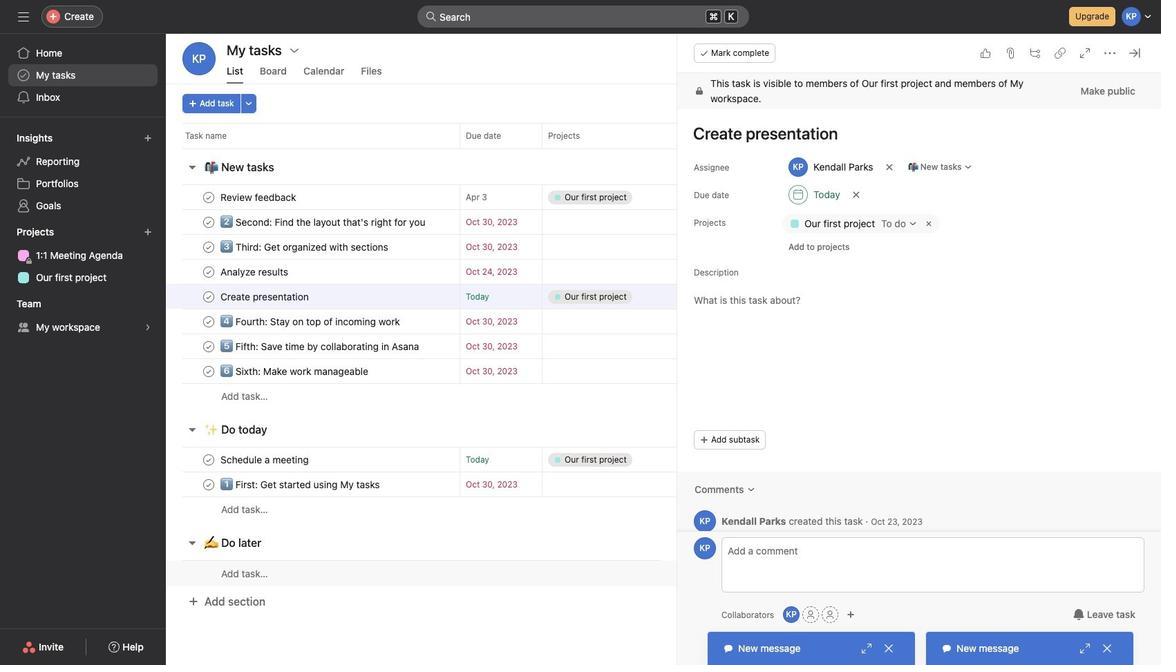 Task type: describe. For each thing, give the bounding box(es) containing it.
copy task link image
[[1055, 48, 1066, 59]]

header 📬 new tasks tree grid
[[166, 185, 937, 409]]

mark complete image for create presentation "cell"
[[200, 289, 217, 305]]

mark complete image for task name text field in review feedback "cell"
[[200, 189, 217, 206]]

mark complete checkbox for task name text box inside the create presentation "cell"
[[200, 289, 217, 305]]

linked projects for 2️⃣ second: find the layout that's right for you cell
[[542, 209, 680, 235]]

new project or portfolio image
[[144, 228, 152, 236]]

3 collapse task list for this group image from the top
[[187, 538, 198, 549]]

attachments: add a file to this task, create presentation image
[[1005, 48, 1016, 59]]

remove assignee image
[[885, 163, 894, 171]]

linked projects for 3️⃣ third: get organized with sections cell
[[542, 234, 680, 260]]

mark complete checkbox for task name text box in the "5️⃣ fifth: save time by collaborating in asana" cell
[[200, 338, 217, 355]]

mark complete checkbox for task name text field in the analyze results cell
[[200, 264, 217, 280]]

2️⃣ second: find the layout that's right for you cell
[[166, 209, 460, 235]]

mark complete image for task name text box in the "5️⃣ fifth: save time by collaborating in asana" cell
[[200, 338, 217, 355]]

view profile settings image
[[183, 42, 216, 75]]

task name text field for the 4️⃣ fourth: stay on top of incoming work 'cell'
[[218, 315, 404, 329]]

review feedback cell
[[166, 185, 460, 210]]

collapse task list for this group image for the schedule a meeting cell
[[187, 424, 198, 436]]

close details image
[[1130, 48, 1141, 59]]

analyze results cell
[[166, 259, 460, 285]]

more actions image
[[244, 100, 253, 108]]

global element
[[0, 34, 166, 117]]

mark complete checkbox for task name text field in review feedback "cell"
[[200, 189, 217, 206]]

linked projects for 4️⃣ fourth: stay on top of incoming work cell
[[542, 309, 680, 335]]

mark complete image for analyze results cell
[[200, 264, 217, 280]]

task name text field for 3️⃣ third: get organized with sections cell
[[218, 240, 393, 254]]

mark complete image for 3️⃣ third: get organized with sections cell
[[200, 239, 217, 255]]

2 open user profile image from the top
[[694, 538, 716, 560]]

header ✨ do today tree grid
[[166, 447, 937, 523]]

Search tasks, projects, and more text field
[[418, 6, 749, 28]]

mark complete image for 6️⃣ sixth: make work manageable cell
[[200, 363, 217, 380]]

task name text field for the schedule a meeting cell
[[218, 453, 313, 467]]

see details, my workspace image
[[144, 324, 152, 332]]

task name text field for create presentation "cell"
[[218, 290, 313, 304]]

task name text field for 6️⃣ sixth: make work manageable cell
[[218, 365, 373, 378]]

more actions for this task image
[[1105, 48, 1116, 59]]

projects element
[[0, 220, 166, 292]]

clear due date image
[[852, 191, 860, 199]]

mark complete image for the schedule a meeting cell
[[200, 452, 217, 468]]

expand new message image for close icon
[[1080, 644, 1091, 655]]

close image
[[1102, 644, 1113, 655]]

teams element
[[0, 292, 166, 342]]



Task type: vqa. For each thing, say whether or not it's contained in the screenshot.
middle Kendall
no



Task type: locate. For each thing, give the bounding box(es) containing it.
mark complete checkbox for task name text box in 3️⃣ third: get organized with sections cell
[[200, 239, 217, 255]]

show options image
[[289, 45, 300, 56]]

2 expand new message image from the left
[[1080, 644, 1091, 655]]

1 mark complete image from the top
[[200, 189, 217, 206]]

task name text field for 1️⃣ first: get started using my tasks cell
[[218, 478, 384, 492]]

1 horizontal spatial add or remove collaborators image
[[847, 611, 855, 619]]

5️⃣ fifth: save time by collaborating in asana cell
[[166, 334, 460, 359]]

task name text field inside 1️⃣ first: get started using my tasks cell
[[218, 478, 384, 492]]

0 horizontal spatial add or remove collaborators image
[[783, 607, 800, 624]]

1 vertical spatial open user profile image
[[694, 538, 716, 560]]

insights element
[[0, 126, 166, 220]]

full screen image
[[1080, 48, 1091, 59]]

linked projects for 1️⃣ first: get started using my tasks cell
[[542, 472, 680, 498]]

task name text field up 2️⃣ second: find the layout that's right for you cell
[[218, 190, 300, 204]]

mark complete image inside 2️⃣ second: find the layout that's right for you cell
[[200, 214, 217, 231]]

task name text field down 2️⃣ second: find the layout that's right for you cell
[[218, 240, 393, 254]]

2 mark complete image from the top
[[200, 239, 217, 255]]

0 likes. click to like this task image
[[980, 48, 991, 59]]

3 task name text field from the top
[[218, 365, 373, 378]]

task name text field up 3️⃣ third: get organized with sections cell
[[218, 215, 429, 229]]

mark complete checkbox for task name text box in the schedule a meeting cell
[[200, 452, 217, 468]]

7 mark complete image from the top
[[200, 452, 217, 468]]

mark complete image inside 3️⃣ third: get organized with sections cell
[[200, 239, 217, 255]]

1 vertical spatial mark complete checkbox
[[200, 477, 217, 493]]

schedule a meeting cell
[[166, 447, 460, 473]]

0 vertical spatial mark complete checkbox
[[200, 363, 217, 380]]

2 mark complete checkbox from the top
[[200, 214, 217, 231]]

task name text field down the 4️⃣ fourth: stay on top of incoming work 'cell'
[[218, 340, 423, 354]]

mark complete checkbox for 1️⃣ first: get started using my tasks cell
[[200, 477, 217, 493]]

collapse task list for this group image for review feedback "cell"
[[187, 162, 198, 173]]

close image
[[884, 644, 895, 655]]

6 mark complete image from the top
[[200, 363, 217, 380]]

5 mark complete checkbox from the top
[[200, 289, 217, 305]]

4 mark complete checkbox from the top
[[200, 264, 217, 280]]

6 task name text field from the top
[[218, 453, 313, 467]]

task name text field inside the schedule a meeting cell
[[218, 453, 313, 467]]

None field
[[418, 6, 749, 28]]

0 vertical spatial open user profile image
[[694, 511, 716, 533]]

1 task name text field from the top
[[218, 215, 429, 229]]

5 mark complete image from the top
[[200, 314, 217, 330]]

1 expand new message image from the left
[[861, 644, 872, 655]]

mark complete checkbox inside the schedule a meeting cell
[[200, 452, 217, 468]]

Mark complete checkbox
[[200, 363, 217, 380], [200, 477, 217, 493]]

mark complete image for task name text field in the 1️⃣ first: get started using my tasks cell
[[200, 477, 217, 493]]

mark complete image
[[200, 189, 217, 206], [200, 338, 217, 355], [200, 477, 217, 493]]

mark complete checkbox inside 3️⃣ third: get organized with sections cell
[[200, 239, 217, 255]]

task name text field for review feedback "cell"
[[218, 190, 300, 204]]

task name text field up the 4️⃣ fourth: stay on top of incoming work 'cell'
[[218, 290, 313, 304]]

mark complete image inside 6️⃣ sixth: make work manageable cell
[[200, 363, 217, 380]]

4️⃣ fourth: stay on top of incoming work cell
[[166, 309, 460, 335]]

2 mark complete checkbox from the top
[[200, 477, 217, 493]]

5 task name text field from the top
[[218, 340, 423, 354]]

mark complete checkbox inside analyze results cell
[[200, 264, 217, 280]]

task name text field inside 3️⃣ third: get organized with sections cell
[[218, 240, 393, 254]]

task name text field for 2️⃣ second: find the layout that's right for you cell
[[218, 215, 429, 229]]

task name text field inside 6️⃣ sixth: make work manageable cell
[[218, 365, 373, 378]]

task name text field down create presentation "cell"
[[218, 315, 404, 329]]

mark complete image inside 1️⃣ first: get started using my tasks cell
[[200, 477, 217, 493]]

1️⃣ first: get started using my tasks cell
[[166, 472, 460, 498]]

mark complete image for 2️⃣ second: find the layout that's right for you cell
[[200, 214, 217, 231]]

mark complete image inside the 4️⃣ fourth: stay on top of incoming work 'cell'
[[200, 314, 217, 330]]

task name text field inside create presentation "cell"
[[218, 290, 313, 304]]

mark complete checkbox for task name text box inside the 2️⃣ second: find the layout that's right for you cell
[[200, 214, 217, 231]]

expand new message image for close image on the bottom
[[861, 644, 872, 655]]

mark complete checkbox inside the 4️⃣ fourth: stay on top of incoming work 'cell'
[[200, 314, 217, 330]]

2 mark complete image from the top
[[200, 338, 217, 355]]

task name text field up create presentation "cell"
[[218, 265, 292, 279]]

2 task name text field from the top
[[218, 240, 393, 254]]

Task name text field
[[218, 215, 429, 229], [218, 240, 393, 254], [218, 290, 313, 304], [218, 315, 404, 329], [218, 340, 423, 354], [218, 453, 313, 467]]

expand new message image left close icon
[[1080, 644, 1091, 655]]

new insights image
[[144, 134, 152, 142]]

comments image
[[747, 486, 755, 494]]

6️⃣ sixth: make work manageable cell
[[166, 359, 460, 384]]

mark complete checkbox for 6️⃣ sixth: make work manageable cell
[[200, 363, 217, 380]]

task name text field inside "5️⃣ fifth: save time by collaborating in asana" cell
[[218, 340, 423, 354]]

1 collapse task list for this group image from the top
[[187, 162, 198, 173]]

create presentation cell
[[166, 284, 460, 310]]

add subtask image
[[1030, 48, 1041, 59]]

0 horizontal spatial expand new message image
[[861, 644, 872, 655]]

task name text field inside review feedback "cell"
[[218, 190, 300, 204]]

mark complete image inside "5️⃣ fifth: save time by collaborating in asana" cell
[[200, 338, 217, 355]]

4 task name text field from the top
[[218, 478, 384, 492]]

row
[[166, 123, 937, 149], [183, 148, 919, 149], [166, 185, 937, 210], [166, 209, 937, 235], [166, 234, 937, 260], [166, 259, 937, 285], [166, 284, 937, 310], [166, 309, 937, 335], [166, 334, 937, 359], [166, 359, 937, 384], [166, 384, 937, 409], [166, 447, 937, 473], [166, 472, 937, 498], [166, 497, 937, 523], [166, 561, 937, 587]]

mark complete image
[[200, 214, 217, 231], [200, 239, 217, 255], [200, 264, 217, 280], [200, 289, 217, 305], [200, 314, 217, 330], [200, 363, 217, 380], [200, 452, 217, 468]]

2 vertical spatial mark complete image
[[200, 477, 217, 493]]

8 mark complete checkbox from the top
[[200, 452, 217, 468]]

3 mark complete checkbox from the top
[[200, 239, 217, 255]]

mark complete checkbox inside review feedback "cell"
[[200, 189, 217, 206]]

task name text field for analyze results cell
[[218, 265, 292, 279]]

main content
[[677, 73, 1161, 550]]

prominent image
[[426, 11, 437, 22]]

open user profile image
[[694, 511, 716, 533], [694, 538, 716, 560]]

1 mark complete image from the top
[[200, 214, 217, 231]]

remove image
[[924, 218, 935, 230]]

1 vertical spatial mark complete image
[[200, 338, 217, 355]]

7 mark complete checkbox from the top
[[200, 338, 217, 355]]

expand new message image left close image on the bottom
[[861, 644, 872, 655]]

4 mark complete image from the top
[[200, 289, 217, 305]]

1 open user profile image from the top
[[694, 511, 716, 533]]

task name text field for "5️⃣ fifth: save time by collaborating in asana" cell at the left
[[218, 340, 423, 354]]

mark complete image inside create presentation "cell"
[[200, 289, 217, 305]]

4 task name text field from the top
[[218, 315, 404, 329]]

3 mark complete image from the top
[[200, 264, 217, 280]]

mark complete image inside review feedback "cell"
[[200, 189, 217, 206]]

linked projects for 6️⃣ sixth: make work manageable cell
[[542, 359, 680, 384]]

1 task name text field from the top
[[218, 190, 300, 204]]

task name text field down the schedule a meeting cell
[[218, 478, 384, 492]]

create presentation dialog
[[677, 34, 1161, 666]]

mark complete checkbox inside 1️⃣ first: get started using my tasks cell
[[200, 477, 217, 493]]

Task name text field
[[218, 190, 300, 204], [218, 265, 292, 279], [218, 365, 373, 378], [218, 478, 384, 492]]

task name text field inside the 4️⃣ fourth: stay on top of incoming work 'cell'
[[218, 315, 404, 329]]

task name text field down "5️⃣ fifth: save time by collaborating in asana" cell at the left
[[218, 365, 373, 378]]

task name text field up 1️⃣ first: get started using my tasks cell
[[218, 453, 313, 467]]

task name text field inside analyze results cell
[[218, 265, 292, 279]]

3️⃣ third: get organized with sections cell
[[166, 234, 460, 260]]

mark complete image inside the schedule a meeting cell
[[200, 452, 217, 468]]

add or remove collaborators image
[[783, 607, 800, 624], [847, 611, 855, 619]]

mark complete image for the 4️⃣ fourth: stay on top of incoming work 'cell'
[[200, 314, 217, 330]]

2 task name text field from the top
[[218, 265, 292, 279]]

0 vertical spatial collapse task list for this group image
[[187, 162, 198, 173]]

collapse task list for this group image
[[187, 162, 198, 173], [187, 424, 198, 436], [187, 538, 198, 549]]

3 task name text field from the top
[[218, 290, 313, 304]]

Task Name text field
[[684, 118, 1145, 149]]

0 vertical spatial mark complete image
[[200, 189, 217, 206]]

mark complete checkbox inside "5️⃣ fifth: save time by collaborating in asana" cell
[[200, 338, 217, 355]]

hide sidebar image
[[18, 11, 29, 22]]

1 mark complete checkbox from the top
[[200, 363, 217, 380]]

1 vertical spatial collapse task list for this group image
[[187, 424, 198, 436]]

1 horizontal spatial expand new message image
[[1080, 644, 1091, 655]]

mark complete checkbox for task name text box inside the 4️⃣ fourth: stay on top of incoming work 'cell'
[[200, 314, 217, 330]]

mark complete checkbox inside 6️⃣ sixth: make work manageable cell
[[200, 363, 217, 380]]

6 mark complete checkbox from the top
[[200, 314, 217, 330]]

mark complete checkbox inside 2️⃣ second: find the layout that's right for you cell
[[200, 214, 217, 231]]

mark complete image inside analyze results cell
[[200, 264, 217, 280]]

2 collapse task list for this group image from the top
[[187, 424, 198, 436]]

Mark complete checkbox
[[200, 189, 217, 206], [200, 214, 217, 231], [200, 239, 217, 255], [200, 264, 217, 280], [200, 289, 217, 305], [200, 314, 217, 330], [200, 338, 217, 355], [200, 452, 217, 468]]

mark complete checkbox inside create presentation "cell"
[[200, 289, 217, 305]]

1 mark complete checkbox from the top
[[200, 189, 217, 206]]

task name text field inside 2️⃣ second: find the layout that's right for you cell
[[218, 215, 429, 229]]

linked projects for 5️⃣ fifth: save time by collaborating in asana cell
[[542, 334, 680, 359]]

expand new message image
[[861, 644, 872, 655], [1080, 644, 1091, 655]]

2 vertical spatial collapse task list for this group image
[[187, 538, 198, 549]]

3 mark complete image from the top
[[200, 477, 217, 493]]



